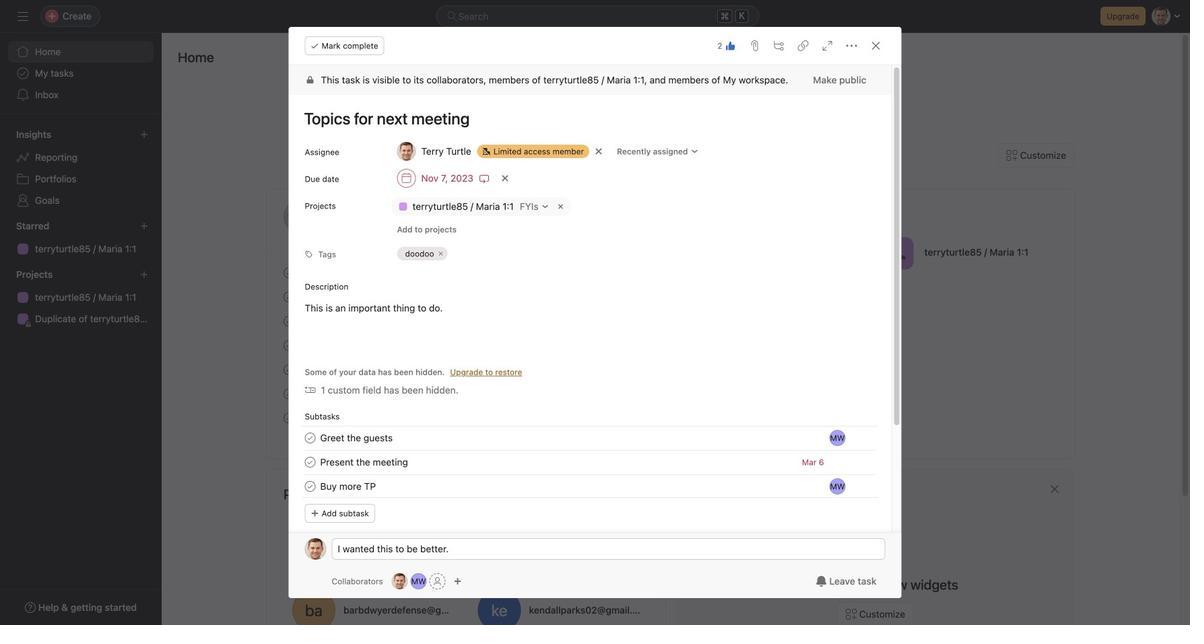 Task type: vqa. For each thing, say whether or not it's contained in the screenshot.
NEW PROJECT OR PORTFOLIO "icon" at the left of the page
no



Task type: locate. For each thing, give the bounding box(es) containing it.
full screen image
[[822, 40, 833, 51]]

open user profile image
[[305, 539, 326, 560]]

6 mark complete checkbox from the top
[[281, 411, 297, 427]]

3 mark complete checkbox from the top
[[281, 314, 297, 330]]

2 vertical spatial mark complete image
[[281, 411, 297, 427]]

list item
[[698, 237, 732, 270], [267, 406, 665, 431], [289, 426, 891, 451], [289, 451, 891, 475], [289, 475, 891, 499]]

mark complete checkbox for task name text field
[[302, 455, 318, 471]]

task name text field down task name text field
[[320, 480, 376, 494]]

toggle assignee popover image
[[829, 430, 846, 447], [829, 479, 846, 495]]

insights element
[[0, 123, 162, 214]]

clear due date image
[[501, 174, 509, 183]]

1 vertical spatial task name text field
[[320, 431, 393, 446]]

1 toggle assignee popover image from the top
[[829, 430, 846, 447]]

1 vertical spatial toggle assignee popover image
[[829, 479, 846, 495]]

1 mark complete image from the top
[[281, 362, 297, 378]]

2 likes. you liked this task image
[[725, 40, 736, 51]]

remove assignee image
[[595, 148, 603, 156]]

2 mark complete image from the top
[[281, 386, 297, 402]]

mark complete checkbox for task name text box to the middle
[[302, 430, 318, 447]]

Task Name text field
[[295, 103, 875, 134], [320, 431, 393, 446], [320, 480, 376, 494]]

add or remove collaborators image
[[392, 574, 408, 590], [411, 574, 427, 590], [454, 578, 462, 586]]

add subtask image
[[774, 40, 784, 51]]

main content
[[289, 65, 891, 626]]

task name text field up remove assignee image
[[295, 103, 875, 134]]

global element
[[0, 33, 162, 114]]

Mark complete checkbox
[[281, 386, 297, 402], [302, 430, 318, 447], [302, 455, 318, 471], [302, 479, 318, 495]]

Mark complete checkbox
[[281, 265, 297, 281], [281, 289, 297, 305], [281, 314, 297, 330], [281, 338, 297, 354], [281, 362, 297, 378], [281, 411, 297, 427]]

0 vertical spatial mark complete image
[[281, 362, 297, 378]]

2 horizontal spatial add or remove collaborators image
[[454, 578, 462, 586]]

2 mark complete checkbox from the top
[[281, 289, 297, 305]]

2 vertical spatial task name text field
[[320, 480, 376, 494]]

Task Name text field
[[320, 455, 408, 470]]

mark complete image
[[281, 265, 297, 281], [281, 289, 297, 305], [281, 314, 297, 330], [281, 338, 297, 354], [302, 430, 318, 447], [302, 455, 318, 471], [302, 479, 318, 495]]

more actions for this task image
[[846, 40, 857, 51]]

attachments: add a file to this task, topics for next meeting image
[[749, 40, 760, 51]]

1 vertical spatial mark complete image
[[281, 386, 297, 402]]

1 mark complete checkbox from the top
[[281, 265, 297, 281]]

remove image
[[555, 201, 566, 212]]

2 toggle assignee popover image from the top
[[829, 479, 846, 495]]

task name text field up task name text field
[[320, 431, 393, 446]]

0 vertical spatial toggle assignee popover image
[[829, 430, 846, 447]]

mark complete image
[[281, 362, 297, 378], [281, 386, 297, 402], [281, 411, 297, 427]]



Task type: describe. For each thing, give the bounding box(es) containing it.
3 mark complete image from the top
[[281, 411, 297, 427]]

projects element
[[0, 263, 162, 333]]

dismiss image
[[1049, 484, 1060, 495]]

rocket image
[[889, 246, 906, 262]]

main content inside topics for next meeting dialog
[[289, 65, 891, 626]]

1 horizontal spatial add or remove collaborators image
[[411, 574, 427, 590]]

0 horizontal spatial add or remove collaborators image
[[392, 574, 408, 590]]

topics for next meeting dialog
[[289, 27, 902, 626]]

toggle assignee popover image for task name text box to the middle
[[829, 430, 846, 447]]

mark complete checkbox for task name text box to the bottom
[[302, 479, 318, 495]]

close task pane image
[[871, 40, 881, 51]]

5 mark complete checkbox from the top
[[281, 362, 297, 378]]

view profile image
[[284, 201, 316, 233]]

4 mark complete checkbox from the top
[[281, 338, 297, 354]]

remove image
[[437, 250, 445, 258]]

copy task link image
[[798, 40, 809, 51]]

starred element
[[0, 214, 162, 263]]

hide sidebar image
[[18, 11, 28, 22]]

0 vertical spatial task name text field
[[295, 103, 875, 134]]

toggle assignee popover image for task name text box to the bottom
[[829, 479, 846, 495]]



